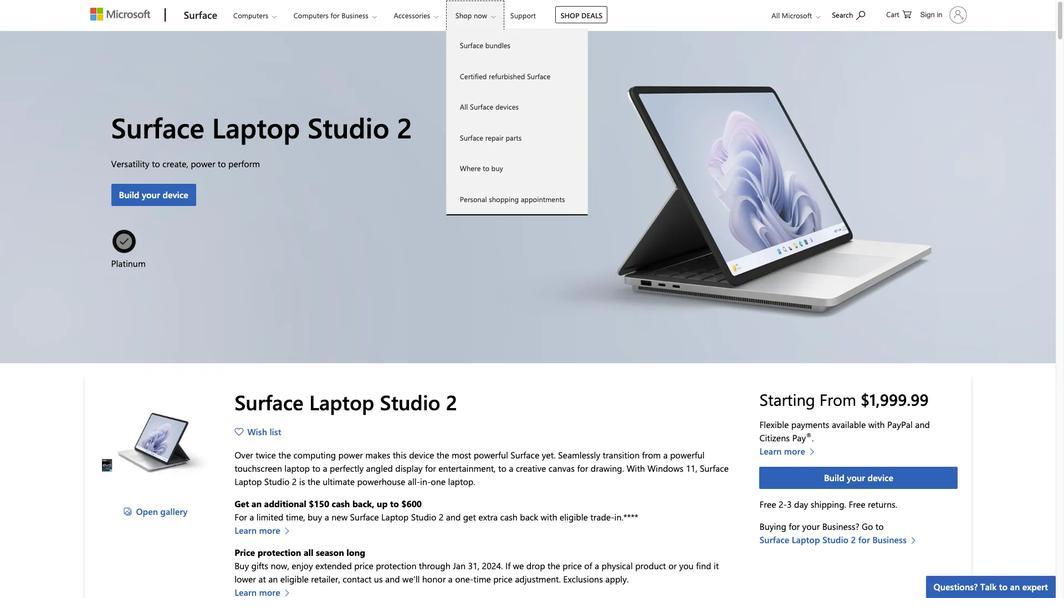 Task type: describe. For each thing, give the bounding box(es) containing it.
get an additional $150 cash back, up to $600 for a limited time, buy a new surface laptop studio 2 and get extra cash back with eligible trade-in.**** learn more
[[235, 499, 639, 537]]

entertainment,
[[439, 463, 496, 475]]

shop deals
[[561, 11, 603, 20]]

studio inside over twice the computing power makes this device the most powerful surface yet. seamlessly transition from a powerful touchscreen laptop to a perfectly angled display for entertainment, to a creative canvas for drawing. with windows 11, surface laptop studio 2 is the ultimate powerhouse all-in-one laptop.
[[264, 477, 290, 488]]

all surface devices
[[460, 102, 519, 111]]

adjustment. exclusions
[[515, 574, 603, 586]]

we'll
[[403, 574, 420, 586]]

season
[[316, 548, 344, 559]]

buy inside get an additional $150 cash back, up to $600 for a limited time, buy a new surface laptop studio 2 and get extra cash back with eligible trade-in.**** learn more
[[308, 512, 322, 524]]

yet.
[[542, 450, 556, 462]]

gallery
[[160, 506, 188, 518]]

gifts
[[251, 561, 268, 573]]

a right for
[[250, 512, 254, 524]]

surface left computers dropdown button
[[184, 8, 217, 22]]

refurbished
[[489, 71, 525, 81]]

display
[[396, 463, 423, 475]]

creative
[[516, 463, 547, 475]]

and inside price protection all season long buy gifts now, enjoy extended price protection through jan 31, 2024. if we drop the price of a physical product or you find it lower at an eligible retailer, contact us and we'll honor a one-time price adjustment. exclusions apply.
[[385, 574, 400, 586]]

0 horizontal spatial protection
[[258, 548, 301, 559]]

touchscreen
[[235, 463, 282, 475]]

one
[[431, 477, 446, 488]]

talk
[[981, 582, 997, 593]]

computers for business button
[[284, 1, 386, 30]]

expert
[[1023, 582, 1049, 593]]

to left creative
[[499, 463, 507, 475]]

free 2-3 day shipping. free returns.
[[760, 499, 898, 511]]

with inside get an additional $150 cash back, up to $600 for a limited time, buy a new surface laptop studio 2 and get extra cash back with eligible trade-in.**** learn more
[[541, 512, 558, 524]]

surface inside get an additional $150 cash back, up to $600 for a limited time, buy a new surface laptop studio 2 and get extra cash back with eligible trade-in.**** learn more
[[350, 512, 379, 524]]

a right of
[[595, 561, 600, 573]]

most
[[452, 450, 472, 462]]

build for starting from
[[825, 472, 845, 484]]

available
[[832, 419, 866, 431]]

of
[[585, 561, 593, 573]]

2 powerful from the left
[[671, 450, 705, 462]]

seamlessly
[[558, 450, 601, 462]]

transition
[[603, 450, 640, 462]]

0 vertical spatial learn more link
[[760, 445, 821, 459]]

sign in
[[921, 11, 943, 19]]

a up windows
[[664, 450, 668, 462]]

returns.
[[868, 499, 898, 511]]

device inside over twice the computing power makes this device the most powerful surface yet. seamlessly transition from a powerful touchscreen laptop to a perfectly angled display for entertainment, to a creative canvas for drawing. with windows 11, surface laptop studio 2 is the ultimate powerhouse all-in-one laptop.
[[409, 450, 434, 462]]

shipping.
[[811, 499, 847, 511]]

1 horizontal spatial cash
[[501, 512, 518, 524]]

lower
[[235, 574, 256, 586]]

to inside dropdown button
[[1000, 582, 1008, 593]]

versatility to create, power to perform
[[111, 158, 260, 170]]

surface repair parts
[[460, 133, 522, 142]]

with inside 'flexible payments available with paypal and citizens pay'
[[869, 419, 885, 431]]

time
[[474, 574, 491, 586]]

an inside price protection all season long buy gifts now, enjoy extended price protection through jan 31, 2024. if we drop the price of a physical product or you find it lower at an eligible retailer, contact us and we'll honor a one-time price adjustment. exclusions apply.
[[269, 574, 278, 586]]

surface right 11,
[[700, 463, 729, 475]]

jan
[[453, 561, 466, 573]]

a left new
[[325, 512, 329, 524]]

shop now
[[456, 11, 488, 20]]

support
[[511, 11, 536, 20]]

us
[[374, 574, 383, 586]]

through
[[419, 561, 451, 573]]

starting from $1,999.99
[[760, 389, 929, 410]]

sign in link
[[914, 2, 972, 28]]

laptop inside over twice the computing power makes this device the most powerful surface yet. seamlessly transition from a powerful touchscreen laptop to a perfectly angled display for entertainment, to a creative canvas for drawing. with windows 11, surface laptop studio 2 is the ultimate powerhouse all-in-one laptop.
[[235, 477, 262, 488]]

build your device for surface laptop studio 2
[[119, 189, 188, 201]]

time,
[[286, 512, 305, 524]]

questions? talk to an expert
[[934, 582, 1049, 593]]

drop
[[527, 561, 545, 573]]

your inside buying for your business? go to surface laptop studio 2 for business
[[803, 521, 820, 533]]

personal shopping appointments link
[[447, 184, 588, 215]]

surface repair parts link
[[447, 122, 588, 153]]

price protection all season long buy gifts now, enjoy extended price protection through jan 31, 2024. if we drop the price of a physical product or you find it lower at an eligible retailer, contact us and we'll honor a one-time price adjustment. exclusions apply.
[[235, 548, 719, 586]]

surface laptop studio 2 for platinum
[[111, 109, 413, 146]]

sign
[[921, 11, 935, 19]]

makes
[[366, 450, 391, 462]]

surface inside buying for your business? go to surface laptop studio 2 for business
[[760, 534, 790, 546]]

now,
[[271, 561, 289, 573]]

an inside questions? talk to an expert dropdown button
[[1011, 582, 1021, 593]]

1 powerful from the left
[[474, 450, 508, 462]]

to right where
[[483, 164, 490, 173]]

surface left repair
[[460, 133, 484, 142]]

support link
[[506, 1, 541, 27]]

find
[[697, 561, 712, 573]]

apply.
[[606, 574, 629, 586]]

microsoft image
[[90, 8, 150, 21]]

build for surface laptop studio 2
[[119, 189, 139, 201]]

® . learn more
[[760, 431, 814, 457]]

device for surface laptop studio 2
[[163, 189, 188, 201]]

all surface devices link
[[447, 92, 588, 122]]

an inside get an additional $150 cash back, up to $600 for a limited time, buy a new surface laptop studio 2 and get extra cash back with eligible trade-in.**** learn more
[[252, 499, 262, 510]]

and inside get an additional $150 cash back, up to $600 for a limited time, buy a new surface laptop studio 2 and get extra cash back with eligible trade-in.**** learn more
[[446, 512, 461, 524]]

now
[[474, 11, 488, 20]]

$600
[[402, 499, 422, 510]]

$1,999.99
[[861, 389, 929, 410]]

surface bundles
[[460, 40, 511, 50]]

surface up creative
[[511, 450, 540, 462]]

where
[[460, 164, 481, 173]]

price
[[235, 548, 255, 559]]

a surface laptop studio 2 in platinum. image
[[0, 31, 1061, 364]]

1 horizontal spatial price
[[494, 574, 513, 586]]

with
[[627, 463, 645, 475]]

and inside 'flexible payments available with paypal and citizens pay'
[[916, 419, 930, 431]]

windows
[[648, 463, 684, 475]]

from
[[643, 450, 661, 462]]

the left most
[[437, 450, 449, 462]]

new
[[332, 512, 348, 524]]

ultimate
[[323, 477, 355, 488]]

at
[[259, 574, 266, 586]]

citizens
[[760, 432, 790, 444]]

computers for business
[[294, 11, 369, 20]]

in.****
[[615, 512, 639, 524]]

0 horizontal spatial power
[[191, 158, 215, 170]]

list
[[270, 427, 281, 438]]

one-
[[455, 574, 474, 586]]

microsoft
[[782, 11, 813, 20]]

a left creative
[[509, 463, 514, 475]]

parts
[[506, 133, 522, 142]]

contact
[[343, 574, 372, 586]]

perfectly
[[330, 463, 364, 475]]

back,
[[353, 499, 375, 510]]



Task type: locate. For each thing, give the bounding box(es) containing it.
1 vertical spatial protection
[[376, 561, 417, 573]]

2 inside get an additional $150 cash back, up to $600 for a limited time, buy a new surface laptop studio 2 and get extra cash back with eligible trade-in.**** learn more
[[439, 512, 444, 524]]

honor
[[422, 574, 446, 586]]

an right get
[[252, 499, 262, 510]]

build your device link for surface laptop studio 2
[[111, 184, 196, 206]]

flexible
[[760, 419, 789, 431]]

to left create,
[[152, 158, 160, 170]]

learn down for
[[235, 525, 257, 537]]

surface up create,
[[111, 109, 205, 146]]

device
[[163, 189, 188, 201], [409, 450, 434, 462], [868, 472, 894, 484]]

0 horizontal spatial powerful
[[474, 450, 508, 462]]

1 horizontal spatial learn more link
[[760, 445, 821, 459]]

an left expert
[[1011, 582, 1021, 593]]

2024.
[[482, 561, 503, 573]]

1 vertical spatial your
[[848, 472, 866, 484]]

2
[[397, 109, 413, 146], [446, 389, 458, 416], [292, 477, 297, 488], [439, 512, 444, 524], [852, 534, 856, 546]]

this
[[393, 450, 407, 462]]

1 vertical spatial device
[[409, 450, 434, 462]]

for
[[235, 512, 247, 524]]

computing
[[294, 450, 336, 462]]

buy inside where to buy link
[[492, 164, 503, 173]]

studio inside buying for your business? go to surface laptop studio 2 for business
[[823, 534, 849, 546]]

to right go
[[876, 521, 884, 533]]

device up returns.
[[868, 472, 894, 484]]

1 vertical spatial build your device
[[825, 472, 894, 484]]

.
[[812, 432, 814, 444]]

versatility
[[111, 158, 149, 170]]

with
[[869, 419, 885, 431], [541, 512, 558, 524]]

product
[[636, 561, 666, 573]]

0 horizontal spatial learn
[[235, 525, 257, 537]]

1 horizontal spatial build your device
[[825, 472, 894, 484]]

surface right refurbished
[[527, 71, 551, 81]]

in-
[[420, 477, 431, 488]]

2 horizontal spatial your
[[848, 472, 866, 484]]

0 horizontal spatial buy
[[308, 512, 322, 524]]

1 free from the left
[[760, 499, 777, 511]]

buy down $150
[[308, 512, 322, 524]]

with right back
[[541, 512, 558, 524]]

1 vertical spatial build your device link
[[760, 467, 959, 490]]

1 horizontal spatial powerful
[[671, 450, 705, 462]]

2 vertical spatial device
[[868, 472, 894, 484]]

devices
[[496, 102, 519, 111]]

0 vertical spatial more
[[785, 446, 806, 457]]

2 horizontal spatial an
[[1011, 582, 1021, 593]]

all left microsoft
[[772, 11, 780, 20]]

all-
[[408, 477, 420, 488]]

learn more link down "limited"
[[235, 525, 295, 538]]

deals
[[582, 11, 603, 20]]

or
[[669, 561, 677, 573]]

power inside over twice the computing power makes this device the most powerful surface yet. seamlessly transition from a powerful touchscreen laptop to a perfectly angled display for entertainment, to a creative canvas for drawing. with windows 11, surface laptop studio 2 is the ultimate powerhouse all-in-one laptop.
[[339, 450, 363, 462]]

and right paypal
[[916, 419, 930, 431]]

1 vertical spatial and
[[446, 512, 461, 524]]

the up adjustment. exclusions
[[548, 561, 561, 573]]

build your device link
[[111, 184, 196, 206], [760, 467, 959, 490]]

1 horizontal spatial build your device link
[[760, 467, 959, 490]]

0 horizontal spatial build your device
[[119, 189, 188, 201]]

more inside "® . learn more"
[[785, 446, 806, 457]]

to down computing
[[312, 463, 321, 475]]

the
[[278, 450, 291, 462], [437, 450, 449, 462], [308, 477, 320, 488], [548, 561, 561, 573]]

1 horizontal spatial your
[[803, 521, 820, 533]]

1 horizontal spatial an
[[269, 574, 278, 586]]

power up perfectly on the left
[[339, 450, 363, 462]]

canvas
[[549, 463, 575, 475]]

0 horizontal spatial price
[[354, 561, 374, 573]]

open
[[136, 506, 158, 518]]

wish
[[247, 427, 267, 438]]

2 horizontal spatial and
[[916, 419, 930, 431]]

more down "limited"
[[259, 525, 280, 537]]

power right create,
[[191, 158, 215, 170]]

2 horizontal spatial device
[[868, 472, 894, 484]]

extended
[[316, 561, 352, 573]]

surface laptop studio 2 for business link
[[760, 534, 922, 547]]

build your device for starting from
[[825, 472, 894, 484]]

your for surface laptop studio 2
[[142, 189, 160, 201]]

build up shipping. on the bottom right of page
[[825, 472, 845, 484]]

1 horizontal spatial power
[[339, 450, 363, 462]]

shop now button
[[446, 1, 505, 30]]

laptop
[[285, 463, 310, 475]]

more down pay
[[785, 446, 806, 457]]

wish list button
[[235, 426, 285, 439]]

powerhouse
[[357, 477, 406, 488]]

0 vertical spatial with
[[869, 419, 885, 431]]

surface laptop studio 2 for for a limited time, buy a new surface laptop studio 2 and get extra cash back with eligible trade-in.****
[[235, 389, 458, 416]]

all for all microsoft
[[772, 11, 780, 20]]

from
[[820, 389, 857, 410]]

personal shopping appointments
[[460, 194, 565, 204]]

protection up now,
[[258, 548, 301, 559]]

computers for computers for business
[[294, 11, 329, 20]]

0 vertical spatial learn
[[760, 446, 782, 457]]

with left paypal
[[869, 419, 885, 431]]

powerful up 11,
[[671, 450, 705, 462]]

cart link
[[887, 1, 912, 27]]

1 horizontal spatial device
[[409, 450, 434, 462]]

the inside price protection all season long buy gifts now, enjoy extended price protection through jan 31, 2024. if we drop the price of a physical product or you find it lower at an eligible retailer, contact us and we'll honor a one-time price adjustment. exclusions apply.
[[548, 561, 561, 573]]

surface left devices
[[470, 102, 494, 111]]

search button
[[828, 2, 871, 27]]

0 horizontal spatial cash
[[332, 499, 350, 510]]

price up contact at the left bottom of the page
[[354, 561, 374, 573]]

2 vertical spatial and
[[385, 574, 400, 586]]

1 vertical spatial business
[[873, 534, 907, 546]]

1 vertical spatial learn
[[235, 525, 257, 537]]

0 horizontal spatial all
[[460, 102, 468, 111]]

buying for your business? go to surface laptop studio 2 for business
[[760, 521, 907, 546]]

all inside dropdown button
[[772, 11, 780, 20]]

all down certified
[[460, 102, 468, 111]]

price left of
[[563, 561, 582, 573]]

extra
[[479, 512, 498, 524]]

back
[[520, 512, 539, 524]]

0 horizontal spatial your
[[142, 189, 160, 201]]

to
[[152, 158, 160, 170], [218, 158, 226, 170], [483, 164, 490, 173], [312, 463, 321, 475], [499, 463, 507, 475], [390, 499, 399, 510], [876, 521, 884, 533], [1000, 582, 1008, 593]]

protection up "we'll"
[[376, 561, 417, 573]]

1 horizontal spatial all
[[772, 11, 780, 20]]

certified refurbished surface link
[[447, 61, 588, 92]]

0 vertical spatial buy
[[492, 164, 503, 173]]

1 vertical spatial buy
[[308, 512, 322, 524]]

2 inside over twice the computing power makes this device the most powerful surface yet. seamlessly transition from a powerful touchscreen laptop to a perfectly angled display for entertainment, to a creative canvas for drawing. with windows 11, surface laptop studio 2 is the ultimate powerhouse all-in-one laptop.
[[292, 477, 297, 488]]

business inside buying for your business? go to surface laptop studio 2 for business
[[873, 534, 907, 546]]

build your device down create,
[[119, 189, 188, 201]]

0 vertical spatial build your device
[[119, 189, 188, 201]]

to left perform
[[218, 158, 226, 170]]

0 vertical spatial build
[[119, 189, 139, 201]]

1 horizontal spatial protection
[[376, 561, 417, 573]]

0 vertical spatial protection
[[258, 548, 301, 559]]

to inside get an additional $150 cash back, up to $600 for a limited time, buy a new surface laptop studio 2 and get extra cash back with eligible trade-in.**** learn more
[[390, 499, 399, 510]]

your down day
[[803, 521, 820, 533]]

2 inside buying for your business? go to surface laptop studio 2 for business
[[852, 534, 856, 546]]

1 vertical spatial more
[[259, 525, 280, 537]]

all microsoft button
[[763, 1, 826, 30]]

more inside get an additional $150 cash back, up to $600 for a limited time, buy a new surface laptop studio 2 and get extra cash back with eligible trade-in.**** learn more
[[259, 525, 280, 537]]

for inside computers for business dropdown button
[[331, 11, 340, 20]]

0 horizontal spatial more
[[259, 525, 280, 537]]

studio
[[308, 109, 390, 146], [380, 389, 441, 416], [264, 477, 290, 488], [411, 512, 437, 524], [823, 534, 849, 546]]

1 vertical spatial with
[[541, 512, 558, 524]]

surface bundles link
[[447, 30, 588, 61]]

powerful up entertainment,
[[474, 450, 508, 462]]

2 horizontal spatial price
[[563, 561, 582, 573]]

0 horizontal spatial computers
[[234, 11, 269, 20]]

pay
[[793, 432, 806, 444]]

price down 2024.
[[494, 574, 513, 586]]

1 horizontal spatial with
[[869, 419, 885, 431]]

your up the free 2-3 day shipping. free returns.
[[848, 472, 866, 484]]

surface link
[[178, 1, 223, 31]]

surface up wish list
[[235, 389, 304, 416]]

learn inside "® . learn more"
[[760, 446, 782, 457]]

studio inside get an additional $150 cash back, up to $600 for a limited time, buy a new surface laptop studio 2 and get extra cash back with eligible trade-in.**** learn more
[[411, 512, 437, 524]]

questions? talk to an expert button
[[926, 577, 1056, 599]]

1 horizontal spatial free
[[849, 499, 866, 511]]

0 horizontal spatial build your device link
[[111, 184, 196, 206]]

1 vertical spatial learn more link
[[235, 525, 295, 538]]

1 vertical spatial surface laptop studio 2
[[235, 389, 458, 416]]

a left one-
[[448, 574, 453, 586]]

1 horizontal spatial build
[[825, 472, 845, 484]]

trade-
[[591, 512, 615, 524]]

day
[[795, 499, 809, 511]]

protection
[[258, 548, 301, 559], [376, 561, 417, 573]]

1 vertical spatial all
[[460, 102, 468, 111]]

0 horizontal spatial business
[[342, 11, 369, 20]]

up
[[377, 499, 388, 510]]

1 horizontal spatial more
[[785, 446, 806, 457]]

buying
[[760, 521, 787, 533]]

1 horizontal spatial learn
[[760, 446, 782, 457]]

flexible payments available with paypal and citizens pay
[[760, 419, 930, 444]]

computers for computers
[[234, 11, 269, 20]]

learn inside get an additional $150 cash back, up to $600 for a limited time, buy a new surface laptop studio 2 and get extra cash back with eligible trade-in.**** learn more
[[235, 525, 257, 537]]

to right up
[[390, 499, 399, 510]]

and
[[916, 419, 930, 431], [446, 512, 461, 524], [385, 574, 400, 586]]

accessories button
[[385, 1, 448, 30]]

you
[[680, 561, 694, 573]]

surface down buying
[[760, 534, 790, 546]]

your for starting from
[[848, 472, 866, 484]]

0 vertical spatial all
[[772, 11, 780, 20]]

an right at
[[269, 574, 278, 586]]

1 computers from the left
[[234, 11, 269, 20]]

laptop
[[212, 109, 300, 146], [309, 389, 375, 416], [235, 477, 262, 488], [382, 512, 409, 524], [792, 534, 821, 546]]

open gallery
[[136, 506, 188, 518]]

Search search field
[[827, 2, 877, 27]]

free up go
[[849, 499, 866, 511]]

build your device up returns.
[[825, 472, 894, 484]]

buy right where
[[492, 164, 503, 173]]

payments
[[792, 419, 830, 431]]

device down create,
[[163, 189, 188, 201]]

all for all surface devices
[[460, 102, 468, 111]]

cash left back
[[501, 512, 518, 524]]

device for starting from
[[868, 472, 894, 484]]

build your device link up returns.
[[760, 467, 959, 490]]

2 vertical spatial your
[[803, 521, 820, 533]]

cash up new
[[332, 499, 350, 510]]

perform
[[228, 158, 260, 170]]

where to buy link
[[447, 153, 588, 184]]

0 horizontal spatial free
[[760, 499, 777, 511]]

to right talk
[[1000, 582, 1008, 593]]

0 horizontal spatial and
[[385, 574, 400, 586]]

0 horizontal spatial an
[[252, 499, 262, 510]]

1 vertical spatial power
[[339, 450, 363, 462]]

the up laptop
[[278, 450, 291, 462]]

eligible
[[560, 512, 588, 524]]

0 vertical spatial cash
[[332, 499, 350, 510]]

cash
[[332, 499, 350, 510], [501, 512, 518, 524]]

a surface laptop studio 2 in stage mode. image
[[102, 390, 213, 501]]

1 vertical spatial build
[[825, 472, 845, 484]]

twice
[[256, 450, 276, 462]]

0 vertical spatial power
[[191, 158, 215, 170]]

1 vertical spatial cash
[[501, 512, 518, 524]]

$150
[[309, 499, 329, 510]]

learn more link
[[760, 445, 821, 459], [235, 525, 295, 538]]

over
[[235, 450, 253, 462]]

0 vertical spatial surface laptop studio 2
[[111, 109, 413, 146]]

shop
[[456, 11, 472, 20]]

1 horizontal spatial computers
[[294, 11, 329, 20]]

your down versatility
[[142, 189, 160, 201]]

0 vertical spatial build your device link
[[111, 184, 196, 206]]

learn more link down pay
[[760, 445, 821, 459]]

and right us
[[385, 574, 400, 586]]

the right is
[[308, 477, 320, 488]]

laptop inside buying for your business? go to surface laptop studio 2 for business
[[792, 534, 821, 546]]

angled
[[366, 463, 393, 475]]

0 vertical spatial business
[[342, 11, 369, 20]]

0 horizontal spatial learn more link
[[235, 525, 295, 538]]

free left 2-
[[760, 499, 777, 511]]

business?
[[823, 521, 860, 533]]

build down versatility
[[119, 189, 139, 201]]

a down computing
[[323, 463, 328, 475]]

business inside dropdown button
[[342, 11, 369, 20]]

starting
[[760, 389, 816, 410]]

0 horizontal spatial build
[[119, 189, 139, 201]]

is
[[299, 477, 305, 488]]

business
[[342, 11, 369, 20], [873, 534, 907, 546]]

create,
[[163, 158, 188, 170]]

1 horizontal spatial and
[[446, 512, 461, 524]]

surface down "back,"
[[350, 512, 379, 524]]

0 vertical spatial your
[[142, 189, 160, 201]]

2 free from the left
[[849, 499, 866, 511]]

build your device link for starting from
[[760, 467, 959, 490]]

0 vertical spatial and
[[916, 419, 930, 431]]

0 vertical spatial device
[[163, 189, 188, 201]]

learn down citizens
[[760, 446, 782, 457]]

build your device link down create,
[[111, 184, 196, 206]]

0 horizontal spatial device
[[163, 189, 188, 201]]

1 horizontal spatial business
[[873, 534, 907, 546]]

device up display
[[409, 450, 434, 462]]

1 horizontal spatial buy
[[492, 164, 503, 173]]

surface left bundles
[[460, 40, 484, 50]]

learn
[[760, 446, 782, 457], [235, 525, 257, 537]]

paypal
[[888, 419, 913, 431]]

price
[[354, 561, 374, 573], [563, 561, 582, 573], [494, 574, 513, 586]]

to inside buying for your business? go to surface laptop studio 2 for business
[[876, 521, 884, 533]]

and left get
[[446, 512, 461, 524]]

2-
[[779, 499, 787, 511]]

0 horizontal spatial with
[[541, 512, 558, 524]]

2 computers from the left
[[294, 11, 329, 20]]

laptop inside get an additional $150 cash back, up to $600 for a limited time, buy a new surface laptop studio 2 and get extra cash back with eligible trade-in.**** learn more
[[382, 512, 409, 524]]

open gallery button
[[123, 506, 191, 519]]



Task type: vqa. For each thing, say whether or not it's contained in the screenshot.
size
no



